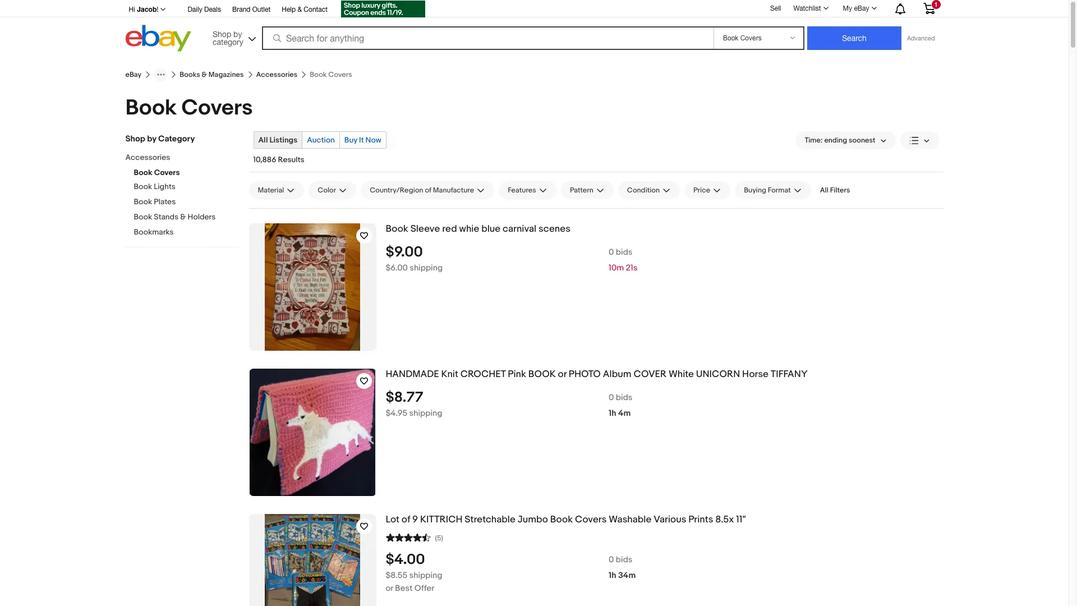Task type: describe. For each thing, give the bounding box(es) containing it.
4.5 out of 5 stars image
[[386, 532, 431, 543]]

watchlist link
[[788, 2, 834, 15]]

help & contact
[[282, 6, 328, 13]]

daily deals
[[188, 6, 221, 13]]

brand outlet link
[[232, 4, 271, 16]]

4m
[[619, 408, 631, 419]]

book sleeve red whie blue carnival scenes
[[386, 223, 571, 235]]

pink
[[508, 369, 526, 380]]

brand outlet
[[232, 6, 271, 13]]

help
[[282, 6, 296, 13]]

help & contact link
[[282, 4, 328, 16]]

brand
[[232, 6, 251, 13]]

0 bids $4.95 shipping
[[386, 392, 633, 419]]

jacob
[[137, 5, 157, 13]]

country/region of manufacture
[[370, 186, 474, 195]]

knit
[[441, 369, 459, 380]]

material
[[258, 186, 284, 195]]

daily deals link
[[188, 4, 221, 16]]

price button
[[685, 181, 731, 199]]

book covers
[[125, 95, 253, 121]]

covers inside "link"
[[575, 514, 607, 525]]

book up $9.00
[[386, 223, 409, 235]]

stretchable
[[465, 514, 516, 525]]

10,886 results
[[253, 155, 305, 164]]

features
[[508, 186, 537, 195]]

color
[[318, 186, 336, 195]]

color button
[[309, 181, 357, 199]]

hi jacob !
[[129, 5, 159, 13]]

book sleeve red whie blue carnival scenes image
[[265, 223, 360, 351]]

accessories for accessories book covers book lights book plates book stands & holders bookmarks
[[125, 153, 170, 162]]

bids for $9.00
[[616, 247, 633, 258]]

hi
[[129, 6, 135, 13]]

11"
[[737, 514, 746, 525]]

accessories book covers book lights book plates book stands & holders bookmarks
[[125, 153, 216, 237]]

results
[[278, 155, 305, 164]]

soonest
[[849, 136, 876, 145]]

all filters button
[[816, 181, 855, 199]]

1h 4m
[[609, 408, 631, 419]]

$8.77
[[386, 389, 423, 406]]

books
[[180, 70, 200, 79]]

all filters
[[820, 186, 851, 195]]

kittrich
[[420, 514, 463, 525]]

(5) link
[[386, 532, 443, 543]]

ebay link
[[125, 70, 142, 79]]

tiffany
[[771, 369, 808, 380]]

10,886
[[253, 155, 276, 164]]

$6.00
[[386, 263, 408, 273]]

red
[[442, 223, 457, 235]]

photo
[[569, 369, 601, 380]]

ending
[[825, 136, 848, 145]]

deals
[[204, 6, 221, 13]]

buy it now link
[[340, 132, 386, 148]]

$4.00
[[386, 551, 425, 568]]

all listings
[[258, 135, 298, 145]]

8.5x
[[716, 514, 734, 525]]

lot of 9 kittrich stretchable jumbo book covers washable various prints 8.5x 11" image
[[265, 514, 360, 606]]

of for country/region
[[425, 186, 432, 195]]

bookmarks
[[134, 227, 174, 237]]

1h for 4m
[[609, 408, 617, 419]]

sell
[[771, 4, 782, 12]]

auction
[[307, 135, 335, 145]]

country/region
[[370, 186, 424, 195]]

books & magazines
[[180, 70, 244, 79]]

books & magazines link
[[180, 70, 244, 79]]

all for all listings
[[258, 135, 268, 145]]

$8.55
[[386, 570, 408, 581]]

of for lot
[[402, 514, 410, 525]]

book up shop by category
[[125, 95, 177, 121]]

sell link
[[766, 4, 787, 12]]

account navigation
[[123, 0, 944, 19]]

book left lights
[[134, 182, 152, 191]]

outlet
[[252, 6, 271, 13]]

bids for $8.77
[[616, 392, 633, 403]]

shipping inside 0 bids $8.55 shipping
[[410, 570, 443, 581]]

all for all filters
[[820, 186, 829, 195]]

magazines
[[209, 70, 244, 79]]

book plates link
[[134, 197, 241, 208]]

book up bookmarks
[[134, 212, 152, 222]]

buy it now
[[345, 135, 382, 145]]

!
[[157, 6, 159, 13]]

9
[[413, 514, 418, 525]]

1h for 34m
[[609, 570, 617, 581]]

bids inside 0 bids $8.55 shipping
[[616, 554, 633, 565]]

book lights link
[[134, 182, 241, 193]]

holders
[[188, 212, 216, 222]]

stands
[[154, 212, 179, 222]]

filters
[[831, 186, 851, 195]]

10m 20s
[[609, 263, 640, 273]]

shop by category button
[[208, 25, 258, 49]]

shop by category
[[125, 134, 195, 144]]

price
[[694, 186, 711, 195]]

(5)
[[435, 534, 443, 543]]

features button
[[499, 181, 557, 199]]

or inside 1h 34m or best offer
[[386, 583, 393, 594]]

shipping for $9.00
[[410, 263, 443, 273]]

accessories for accessories
[[256, 70, 298, 79]]

0 vertical spatial or
[[558, 369, 567, 380]]

by for category
[[234, 29, 242, 38]]

auction link
[[303, 132, 339, 148]]

shipping for $8.77
[[410, 408, 443, 419]]

1h 34m or best offer
[[386, 570, 636, 594]]

book stands & holders link
[[134, 212, 241, 223]]



Task type: vqa. For each thing, say whether or not it's contained in the screenshot.
second bids from the bottom
yes



Task type: locate. For each thing, give the bounding box(es) containing it.
contact
[[304, 6, 328, 13]]

category
[[213, 37, 243, 46]]

1 vertical spatial all
[[820, 186, 829, 195]]

1 horizontal spatial accessories link
[[256, 70, 298, 79]]

accessories
[[256, 70, 298, 79], [125, 153, 170, 162]]

2 1h from the top
[[609, 570, 617, 581]]

2 horizontal spatial &
[[298, 6, 302, 13]]

pattern button
[[561, 181, 614, 199]]

time: ending soonest button
[[796, 131, 896, 149]]

1 vertical spatial of
[[402, 514, 410, 525]]

by inside the shop by category
[[234, 29, 242, 38]]

bids up 10m 20s at right
[[616, 247, 633, 258]]

various
[[654, 514, 687, 525]]

or right book
[[558, 369, 567, 380]]

1 vertical spatial shop
[[125, 134, 145, 144]]

2 horizontal spatial covers
[[575, 514, 607, 525]]

accessories inside accessories book covers book lights book plates book stands & holders bookmarks
[[125, 153, 170, 162]]

bids
[[616, 247, 633, 258], [616, 392, 633, 403], [616, 554, 633, 565]]

1h inside 1h 34m or best offer
[[609, 570, 617, 581]]

3 bids from the top
[[616, 554, 633, 565]]

0 vertical spatial ebay
[[854, 4, 870, 12]]

1 0 from the top
[[609, 247, 614, 258]]

1 vertical spatial shipping
[[410, 408, 443, 419]]

of left 9 at the left of the page
[[402, 514, 410, 525]]

condition
[[627, 186, 660, 195]]

shipping
[[410, 263, 443, 273], [410, 408, 443, 419], [410, 570, 443, 581]]

time: ending soonest
[[805, 136, 876, 145]]

covers up lights
[[154, 168, 180, 177]]

1 vertical spatial accessories link
[[125, 153, 232, 163]]

0 vertical spatial all
[[258, 135, 268, 145]]

1 link
[[917, 0, 942, 16]]

advanced
[[908, 35, 935, 42]]

2 bids from the top
[[616, 392, 633, 403]]

1h
[[609, 408, 617, 419], [609, 570, 617, 581]]

1 vertical spatial &
[[202, 70, 207, 79]]

accessories link right magazines
[[256, 70, 298, 79]]

lot of 9 kittrich stretchable jumbo book covers washable various prints 8.5x 11" link
[[386, 514, 944, 526]]

shipping down $9.00
[[410, 263, 443, 273]]

shop left category on the left top of page
[[125, 134, 145, 144]]

1 horizontal spatial covers
[[182, 95, 253, 121]]

book
[[125, 95, 177, 121], [134, 168, 152, 177], [134, 182, 152, 191], [134, 197, 152, 207], [134, 212, 152, 222], [386, 223, 409, 235], [550, 514, 573, 525]]

1 vertical spatial 1h
[[609, 570, 617, 581]]

2 0 from the top
[[609, 392, 614, 403]]

my ebay
[[843, 4, 870, 12]]

& inside accessories book covers book lights book plates book stands & holders bookmarks
[[180, 212, 186, 222]]

1 vertical spatial ebay
[[125, 70, 142, 79]]

0 horizontal spatial or
[[386, 583, 393, 594]]

& down the book plates link
[[180, 212, 186, 222]]

handmade knit crochet pink book or photo album cover white unicorn horse tiffany image
[[250, 369, 376, 496]]

1 horizontal spatial accessories
[[256, 70, 298, 79]]

all
[[258, 135, 268, 145], [820, 186, 829, 195]]

1 vertical spatial accessories
[[125, 153, 170, 162]]

covers inside accessories book covers book lights book plates book stands & holders bookmarks
[[154, 168, 180, 177]]

1 horizontal spatial or
[[558, 369, 567, 380]]

none submit inside shop by category banner
[[808, 26, 902, 50]]

Search for anything text field
[[264, 28, 712, 49]]

1 horizontal spatial by
[[234, 29, 242, 38]]

category
[[158, 134, 195, 144]]

shop for shop by category
[[213, 29, 231, 38]]

of
[[425, 186, 432, 195], [402, 514, 410, 525]]

lights
[[154, 182, 176, 191]]

1 vertical spatial by
[[147, 134, 156, 144]]

0 horizontal spatial &
[[180, 212, 186, 222]]

book
[[529, 369, 556, 380]]

& for contact
[[298, 6, 302, 13]]

washable
[[609, 514, 652, 525]]

covers left 'washable'
[[575, 514, 607, 525]]

shop down deals
[[213, 29, 231, 38]]

by left category on the left top of page
[[147, 134, 156, 144]]

unicorn
[[696, 369, 740, 380]]

all listings link
[[254, 132, 302, 148]]

shipping down $8.77
[[410, 408, 443, 419]]

0 vertical spatial accessories link
[[256, 70, 298, 79]]

2 vertical spatial shipping
[[410, 570, 443, 581]]

book inside "link"
[[550, 514, 573, 525]]

all up 10,886
[[258, 135, 268, 145]]

by down brand
[[234, 29, 242, 38]]

2 vertical spatial 0
[[609, 554, 614, 565]]

$9.00
[[386, 243, 423, 261]]

condition button
[[618, 181, 680, 199]]

shop by category banner
[[123, 0, 944, 54]]

0 vertical spatial 1h
[[609, 408, 617, 419]]

of inside dropdown button
[[425, 186, 432, 195]]

1 bids from the top
[[616, 247, 633, 258]]

buy
[[345, 135, 358, 145]]

1 1h from the top
[[609, 408, 617, 419]]

shop
[[213, 29, 231, 38], [125, 134, 145, 144]]

horse
[[743, 369, 769, 380]]

0 for $9.00
[[609, 247, 614, 258]]

1 vertical spatial covers
[[154, 168, 180, 177]]

time:
[[805, 136, 823, 145]]

0 inside the 0 bids $4.95 shipping
[[609, 392, 614, 403]]

1 horizontal spatial of
[[425, 186, 432, 195]]

sleeve
[[411, 223, 440, 235]]

1 horizontal spatial ebay
[[854, 4, 870, 12]]

shop for shop by category
[[125, 134, 145, 144]]

0 horizontal spatial shop
[[125, 134, 145, 144]]

0 vertical spatial &
[[298, 6, 302, 13]]

0 down 'washable'
[[609, 554, 614, 565]]

book right jumbo on the bottom of the page
[[550, 514, 573, 525]]

0 horizontal spatial accessories link
[[125, 153, 232, 163]]

0 vertical spatial of
[[425, 186, 432, 195]]

advanced link
[[902, 27, 941, 49]]

lot
[[386, 514, 400, 525]]

0 horizontal spatial ebay
[[125, 70, 142, 79]]

by for category
[[147, 134, 156, 144]]

my ebay link
[[837, 2, 882, 15]]

buying format
[[744, 186, 791, 195]]

of inside "link"
[[402, 514, 410, 525]]

watchlist
[[794, 4, 821, 12]]

covers down "books & magazines" link
[[182, 95, 253, 121]]

accessories right magazines
[[256, 70, 298, 79]]

0 vertical spatial accessories
[[256, 70, 298, 79]]

book down shop by category
[[134, 168, 152, 177]]

cover
[[634, 369, 667, 380]]

0 vertical spatial 0
[[609, 247, 614, 258]]

bookmarks link
[[134, 227, 241, 238]]

1 horizontal spatial all
[[820, 186, 829, 195]]

0 horizontal spatial by
[[147, 134, 156, 144]]

$4.95
[[386, 408, 408, 419]]

& right help
[[298, 6, 302, 13]]

handmade knit crochet pink book or photo album cover white unicorn horse tiffany link
[[386, 369, 944, 380]]

shipping up offer
[[410, 570, 443, 581]]

all left the filters
[[820, 186, 829, 195]]

0 vertical spatial shipping
[[410, 263, 443, 273]]

blue
[[482, 223, 501, 235]]

3 0 from the top
[[609, 554, 614, 565]]

book left plates
[[134, 197, 152, 207]]

bids up '4m'
[[616, 392, 633, 403]]

or
[[558, 369, 567, 380], [386, 583, 393, 594]]

or left "best"
[[386, 583, 393, 594]]

& right books
[[202, 70, 207, 79]]

0 horizontal spatial of
[[402, 514, 410, 525]]

0 inside 0 bids $6.00 shipping
[[609, 247, 614, 258]]

bids up "34m"
[[616, 554, 633, 565]]

book sleeve red whie blue carnival scenes link
[[386, 223, 944, 235]]

1 horizontal spatial &
[[202, 70, 207, 79]]

accessories down shop by category
[[125, 153, 170, 162]]

& inside the account navigation
[[298, 6, 302, 13]]

all inside 'link'
[[258, 135, 268, 145]]

accessories link down category on the left top of page
[[125, 153, 232, 163]]

listings
[[270, 135, 298, 145]]

0 horizontal spatial accessories
[[125, 153, 170, 162]]

whie
[[459, 223, 480, 235]]

jumbo
[[518, 514, 548, 525]]

1 vertical spatial bids
[[616, 392, 633, 403]]

0 up 1h 4m
[[609, 392, 614, 403]]

view: list view image
[[910, 134, 930, 146]]

0 vertical spatial by
[[234, 29, 242, 38]]

1h left '4m'
[[609, 408, 617, 419]]

0 horizontal spatial covers
[[154, 168, 180, 177]]

of left manufacture
[[425, 186, 432, 195]]

by
[[234, 29, 242, 38], [147, 134, 156, 144]]

ebay inside the account navigation
[[854, 4, 870, 12]]

bids inside 0 bids $6.00 shipping
[[616, 247, 633, 258]]

get the coupon image
[[341, 1, 425, 17]]

plates
[[154, 197, 176, 207]]

1 vertical spatial 0
[[609, 392, 614, 403]]

handmade
[[386, 369, 439, 380]]

0 up "10m"
[[609, 247, 614, 258]]

handmade knit crochet pink book or photo album cover white unicorn horse tiffany
[[386, 369, 808, 380]]

2 vertical spatial &
[[180, 212, 186, 222]]

it
[[359, 135, 364, 145]]

0 vertical spatial bids
[[616, 247, 633, 258]]

material button
[[249, 181, 304, 199]]

2 vertical spatial bids
[[616, 554, 633, 565]]

covers
[[182, 95, 253, 121], [154, 168, 180, 177], [575, 514, 607, 525]]

shipping inside 0 bids $6.00 shipping
[[410, 263, 443, 273]]

1h left "34m"
[[609, 570, 617, 581]]

0 vertical spatial covers
[[182, 95, 253, 121]]

manufacture
[[433, 186, 474, 195]]

& for magazines
[[202, 70, 207, 79]]

shipping inside the 0 bids $4.95 shipping
[[410, 408, 443, 419]]

ebay
[[854, 4, 870, 12], [125, 70, 142, 79]]

format
[[768, 186, 791, 195]]

1 horizontal spatial shop
[[213, 29, 231, 38]]

0 vertical spatial shop
[[213, 29, 231, 38]]

bids inside the 0 bids $4.95 shipping
[[616, 392, 633, 403]]

shop inside the shop by category
[[213, 29, 231, 38]]

pattern
[[570, 186, 594, 195]]

buying
[[744, 186, 767, 195]]

now
[[366, 135, 382, 145]]

1 vertical spatial or
[[386, 583, 393, 594]]

0 horizontal spatial all
[[258, 135, 268, 145]]

lot of 9 kittrich stretchable jumbo book covers washable various prints 8.5x 11"
[[386, 514, 746, 525]]

shop by category
[[213, 29, 243, 46]]

10m
[[609, 263, 624, 273]]

all inside button
[[820, 186, 829, 195]]

0 bids $8.55 shipping
[[386, 554, 633, 581]]

2 vertical spatial covers
[[575, 514, 607, 525]]

None submit
[[808, 26, 902, 50]]

1
[[935, 1, 938, 8]]

0 inside 0 bids $8.55 shipping
[[609, 554, 614, 565]]

0 for $8.77
[[609, 392, 614, 403]]



